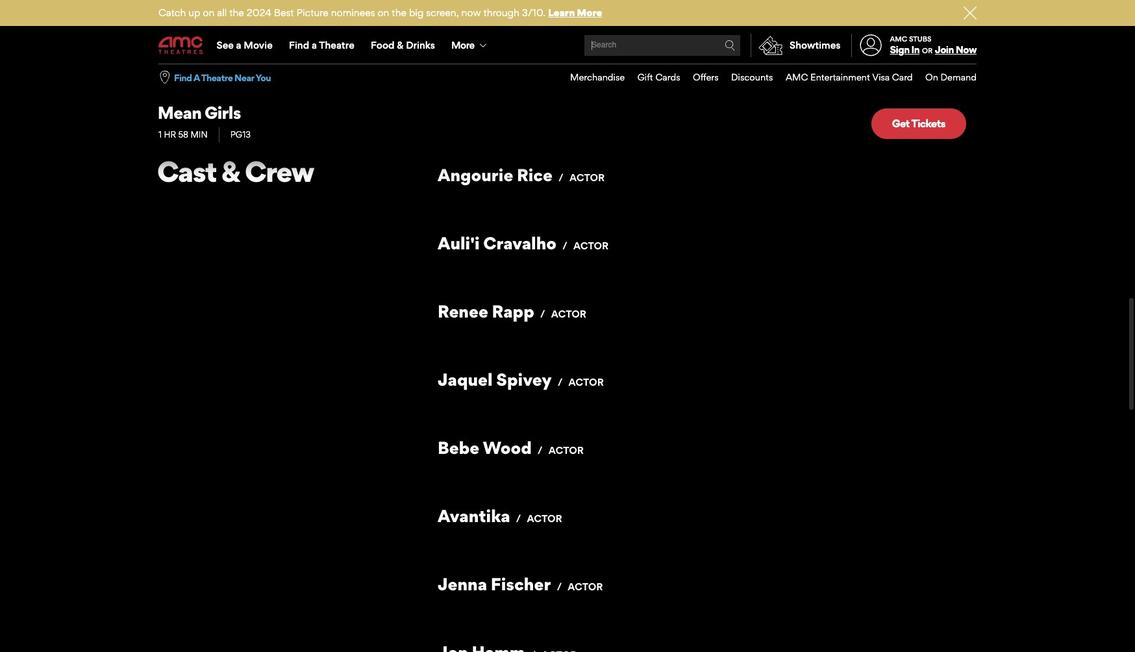 Task type: describe. For each thing, give the bounding box(es) containing it.
nominees
[[331, 6, 375, 19]]

rapp
[[492, 301, 534, 321]]

actor for bebe wood
[[549, 444, 584, 457]]

get
[[892, 117, 910, 130]]

demand
[[941, 72, 977, 83]]

min
[[191, 129, 208, 140]]

catch
[[158, 6, 186, 19]]

sign
[[890, 44, 910, 56]]

mean girls
[[158, 102, 241, 123]]

best
[[274, 6, 294, 19]]

angourie
[[438, 164, 513, 185]]

join
[[935, 44, 954, 56]]

up
[[188, 6, 200, 19]]

offers
[[693, 72, 719, 83]]

now
[[461, 6, 481, 19]]

auli'i
[[438, 232, 480, 253]]

showtimes link
[[751, 34, 841, 57]]

submit search icon image
[[725, 40, 735, 51]]

amc entertainment visa card
[[786, 72, 913, 83]]

jenna
[[438, 573, 487, 594]]

next slide image
[[629, 20, 668, 38]]

see
[[217, 39, 234, 51]]

spivey
[[496, 369, 552, 390]]

discounts
[[731, 72, 773, 83]]

cravalho
[[483, 232, 557, 253]]

wood
[[483, 437, 532, 458]]

now
[[956, 44, 977, 56]]

more inside button
[[451, 39, 474, 51]]

picture
[[296, 6, 329, 19]]

find for find a theatre near you
[[174, 72, 192, 83]]

stubs
[[909, 34, 932, 43]]

find a theatre
[[289, 39, 354, 51]]

near
[[234, 72, 254, 83]]

find a theatre near you button
[[174, 71, 271, 84]]

tickets
[[912, 117, 946, 130]]

entertainment
[[811, 72, 870, 83]]

fischer
[[491, 573, 551, 594]]

jaquel
[[438, 369, 493, 390]]

discounts link
[[719, 64, 773, 91]]

bebe
[[438, 437, 480, 458]]

showtimes
[[790, 39, 841, 51]]

actor for renee rapp
[[551, 308, 587, 320]]

screen,
[[426, 6, 459, 19]]

you
[[256, 72, 271, 83]]

join now button
[[935, 44, 977, 56]]

more button
[[443, 27, 498, 64]]

or
[[922, 46, 933, 55]]

1
[[158, 129, 162, 140]]

actor for angourie rice
[[570, 171, 605, 184]]

visa
[[872, 72, 890, 83]]

card
[[892, 72, 913, 83]]

previous slide image
[[467, 20, 506, 38]]

3/10.
[[522, 6, 546, 19]]

2024
[[247, 6, 271, 19]]

catch up on all the 2024 best picture nominees on the big screen, now through 3/10. learn more
[[158, 6, 602, 19]]

actor for jenna fischer
[[568, 581, 603, 593]]

movie
[[244, 39, 273, 51]]

a
[[193, 72, 200, 83]]

girls
[[205, 102, 241, 123]]



Task type: locate. For each thing, give the bounding box(es) containing it.
showtimes image
[[751, 34, 790, 57]]

gift
[[638, 72, 653, 83]]

1 the from the left
[[229, 6, 244, 19]]

58
[[178, 129, 188, 140]]

0 vertical spatial more
[[577, 6, 602, 19]]

rice
[[517, 164, 553, 185]]

1 vertical spatial &
[[221, 154, 240, 189]]

the right all
[[229, 6, 244, 19]]

amc stubs sign in or join now
[[890, 34, 977, 56]]

& for food
[[397, 39, 404, 51]]

on demand link
[[913, 64, 977, 91]]

0 horizontal spatial &
[[221, 154, 240, 189]]

0 horizontal spatial theatre
[[201, 72, 233, 83]]

theatre
[[319, 39, 354, 51], [201, 72, 233, 83]]

offers link
[[680, 64, 719, 91]]

auli'i cravalho
[[438, 232, 557, 253]]

1 vertical spatial menu
[[558, 64, 977, 91]]

amc
[[890, 34, 908, 43], [786, 72, 808, 83]]

food
[[371, 39, 395, 51]]

cast & crew
[[157, 154, 314, 189]]

a down "picture"
[[312, 39, 317, 51]]

0 horizontal spatial find
[[174, 72, 192, 83]]

menu containing merchandise
[[558, 64, 977, 91]]

user profile image
[[853, 35, 889, 56]]

sign in or join amc stubs element
[[851, 27, 977, 64]]

more down previous slide image
[[451, 39, 474, 51]]

& for cast
[[221, 154, 240, 189]]

actor for jaquel spivey
[[569, 376, 604, 388]]

&
[[397, 39, 404, 51], [221, 154, 240, 189]]

0 horizontal spatial the
[[229, 6, 244, 19]]

find inside button
[[174, 72, 192, 83]]

merchandise link
[[558, 64, 625, 91]]

search the AMC website text field
[[590, 41, 725, 50]]

amc for visa
[[786, 72, 808, 83]]

amc inside amc entertainment visa card link
[[786, 72, 808, 83]]

on left all
[[203, 6, 215, 19]]

all
[[217, 6, 227, 19]]

theatre for a
[[201, 72, 233, 83]]

drinks
[[406, 39, 435, 51]]

learn more link
[[548, 6, 602, 19]]

get tickets link
[[871, 109, 966, 139]]

& right food
[[397, 39, 404, 51]]

avantika
[[438, 505, 510, 526]]

0 horizontal spatial a
[[236, 39, 241, 51]]

1 on from the left
[[203, 6, 215, 19]]

0 vertical spatial theatre
[[319, 39, 354, 51]]

the left big in the top left of the page
[[392, 6, 407, 19]]

2 the from the left
[[392, 6, 407, 19]]

0 horizontal spatial more
[[451, 39, 474, 51]]

find a theatre near you
[[174, 72, 271, 83]]

cards
[[656, 72, 680, 83]]

on
[[926, 72, 938, 83]]

on
[[203, 6, 215, 19], [378, 6, 389, 19]]

find left a
[[174, 72, 192, 83]]

1 horizontal spatial theatre
[[319, 39, 354, 51]]

menu
[[158, 27, 977, 64], [558, 64, 977, 91]]

amc entertainment visa card link
[[773, 64, 913, 91]]

theatre inside button
[[201, 72, 233, 83]]

more right learn
[[577, 6, 602, 19]]

& inside menu
[[397, 39, 404, 51]]

amc up the 'sign'
[[890, 34, 908, 43]]

1 horizontal spatial more
[[577, 6, 602, 19]]

menu down showtimes image
[[558, 64, 977, 91]]

actor for avantika
[[527, 512, 562, 525]]

cookie consent banner dialog
[[0, 617, 1135, 652]]

food & drinks link
[[363, 27, 443, 64]]

amc down "showtimes" link
[[786, 72, 808, 83]]

theatre for a
[[319, 39, 354, 51]]

a for theatre
[[312, 39, 317, 51]]

find a theatre link
[[281, 27, 363, 64]]

a
[[236, 39, 241, 51], [312, 39, 317, 51]]

through
[[484, 6, 520, 19]]

on right nominees
[[378, 6, 389, 19]]

gift cards
[[638, 72, 680, 83]]

renee rapp
[[438, 301, 534, 321]]

gift cards link
[[625, 64, 680, 91]]

& down pg13
[[221, 154, 240, 189]]

a right see
[[236, 39, 241, 51]]

1 a from the left
[[236, 39, 241, 51]]

0 horizontal spatial amc
[[786, 72, 808, 83]]

amc inside amc stubs sign in or join now
[[890, 34, 908, 43]]

jenna fischer
[[438, 573, 551, 594]]

mean
[[158, 102, 201, 123]]

amc logo image
[[158, 37, 204, 54], [158, 37, 204, 54]]

pg13
[[230, 129, 251, 140]]

renee
[[438, 301, 488, 321]]

on demand
[[926, 72, 977, 83]]

1 horizontal spatial the
[[392, 6, 407, 19]]

a for movie
[[236, 39, 241, 51]]

1 horizontal spatial on
[[378, 6, 389, 19]]

actor
[[570, 171, 605, 184], [573, 240, 609, 252], [551, 308, 587, 320], [569, 376, 604, 388], [549, 444, 584, 457], [527, 512, 562, 525], [568, 581, 603, 593]]

1 vertical spatial more
[[451, 39, 474, 51]]

actor for auli'i cravalho
[[573, 240, 609, 252]]

amc for sign
[[890, 34, 908, 43]]

get tickets
[[892, 117, 946, 130]]

jaquel spivey
[[438, 369, 552, 390]]

see a movie
[[217, 39, 273, 51]]

see a movie link
[[208, 27, 281, 64]]

theatre right a
[[201, 72, 233, 83]]

angourie rice
[[438, 164, 553, 185]]

0 vertical spatial menu
[[158, 27, 977, 64]]

merchandise
[[570, 72, 625, 83]]

sign in button
[[890, 44, 920, 56]]

1 vertical spatial amc
[[786, 72, 808, 83]]

hr
[[164, 129, 176, 140]]

1 vertical spatial theatre
[[201, 72, 233, 83]]

2 on from the left
[[378, 6, 389, 19]]

0 vertical spatial amc
[[890, 34, 908, 43]]

menu down learn
[[158, 27, 977, 64]]

1 vertical spatial find
[[174, 72, 192, 83]]

bebe wood
[[438, 437, 532, 458]]

big
[[409, 6, 424, 19]]

1 horizontal spatial find
[[289, 39, 309, 51]]

theatre inside menu
[[319, 39, 354, 51]]

find
[[289, 39, 309, 51], [174, 72, 192, 83]]

crew
[[245, 154, 314, 189]]

the
[[229, 6, 244, 19], [392, 6, 407, 19]]

in
[[912, 44, 920, 56]]

0 vertical spatial find
[[289, 39, 309, 51]]

find down "picture"
[[289, 39, 309, 51]]

1 horizontal spatial &
[[397, 39, 404, 51]]

find for find a theatre
[[289, 39, 309, 51]]

0 vertical spatial &
[[397, 39, 404, 51]]

1 horizontal spatial amc
[[890, 34, 908, 43]]

1 hr 58 min
[[158, 129, 208, 140]]

learn
[[548, 6, 575, 19]]

cast
[[157, 154, 216, 189]]

theatre down nominees
[[319, 39, 354, 51]]

menu containing more
[[158, 27, 977, 64]]

1 horizontal spatial a
[[312, 39, 317, 51]]

food & drinks
[[371, 39, 435, 51]]

2 a from the left
[[312, 39, 317, 51]]

0 horizontal spatial on
[[203, 6, 215, 19]]



Task type: vqa. For each thing, say whether or not it's contained in the screenshot.
catch
yes



